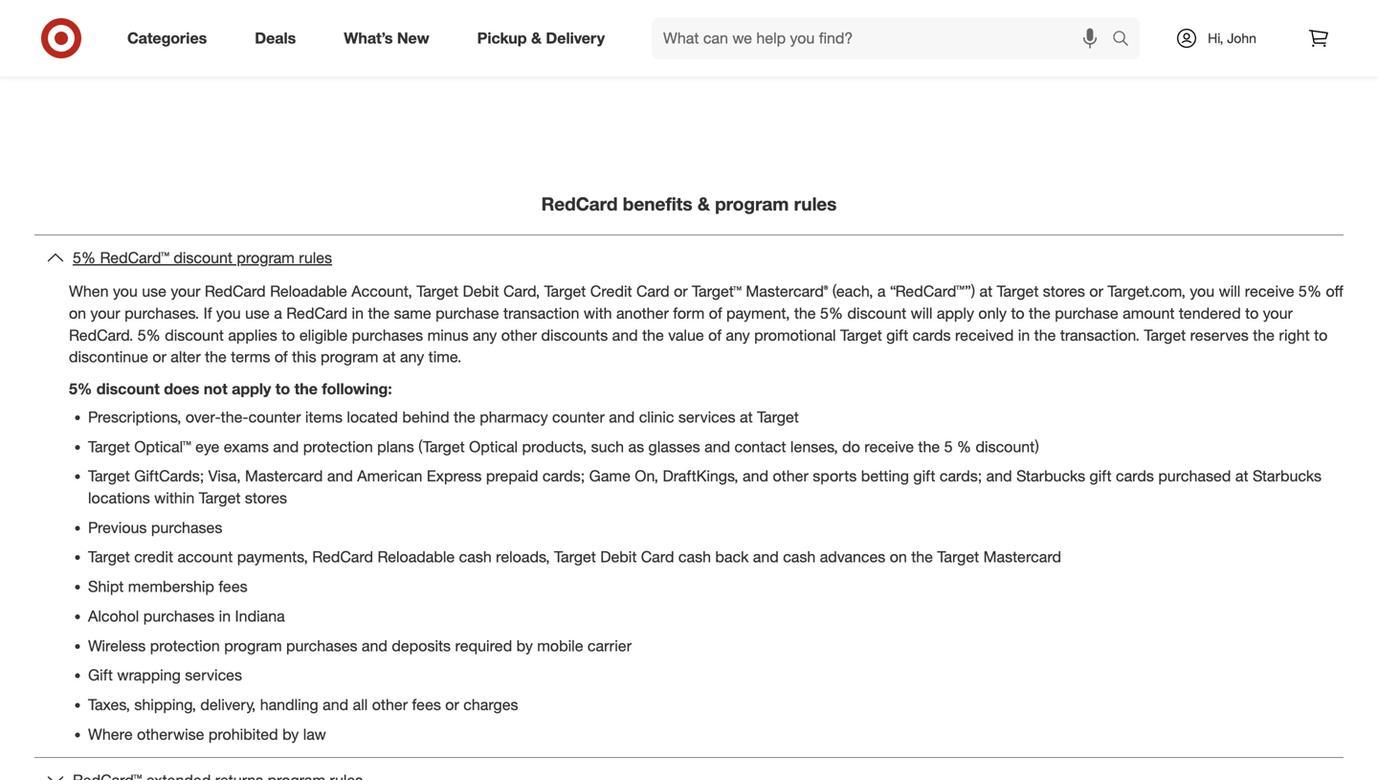 Task type: vqa. For each thing, say whether or not it's contained in the screenshot.
Spritz
no



Task type: describe. For each thing, give the bounding box(es) containing it.
hi, john
[[1208, 30, 1257, 46]]

1 horizontal spatial gift
[[914, 467, 936, 485]]

purchases.
[[124, 304, 199, 322]]

rules for redcard benefits & program rules
[[794, 193, 837, 215]]

all
[[353, 695, 368, 714]]

2 horizontal spatial gift
[[1090, 467, 1112, 485]]

program inside dropdown button
[[237, 248, 295, 267]]

gift
[[88, 666, 113, 684]]

at up following:
[[383, 348, 396, 366]]

1 counter from the left
[[248, 408, 301, 426]]

the right "advances"
[[911, 548, 933, 566]]

1 horizontal spatial will
[[1219, 282, 1241, 301]]

rules for 5% redcard™ discount program rules
[[299, 248, 332, 267]]

1 vertical spatial card
[[641, 548, 674, 566]]

the up (target
[[454, 408, 475, 426]]

target™
[[692, 282, 742, 301]]

1 vertical spatial will
[[911, 304, 933, 322]]

0 vertical spatial use
[[142, 282, 166, 301]]

clinic
[[639, 408, 674, 426]]

program inside when you use your redcard reloadable account, target debit card, target credit card or target™ mastercard® (each, a "redcard™") at target stores or target.com, you will receive 5% off on your purchases. if you use a redcard in the same purchase transaction with another form of payment, the 5% discount will apply only to the purchase amount tendered to your redcard. 5% discount applies to eligible purchases minus any other discounts and the value of any promotional target gift cards received in the transaction. target reserves the right to discontinue or alter the terms of this program at any time.
[[321, 348, 378, 366]]

the left right
[[1253, 326, 1275, 344]]

2 vertical spatial in
[[219, 607, 231, 625]]

located
[[347, 408, 398, 426]]

previous
[[88, 518, 147, 537]]

the down 'this' on the left top of the page
[[294, 379, 318, 398]]

and left the american at the left bottom of page
[[327, 467, 353, 485]]

taxes,
[[88, 695, 130, 714]]

law
[[303, 725, 326, 744]]

stores inside target giftcards; visa, mastercard and american express prepaid cards; game on, draftkings, and other sports betting gift cards; and starbucks gift cards purchased at starbucks locations within target stores
[[245, 489, 287, 507]]

and left all
[[323, 695, 349, 714]]

target giftcards; visa, mastercard and american express prepaid cards; game on, draftkings, and other sports betting gift cards; and starbucks gift cards purchased at starbucks locations within target stores
[[88, 467, 1322, 507]]

the up promotional
[[794, 304, 816, 322]]

carrier
[[588, 636, 632, 655]]

redcard™
[[100, 248, 169, 267]]

0 vertical spatial &
[[531, 29, 542, 47]]

do
[[842, 437, 860, 456]]

minus
[[427, 326, 469, 344]]

offer details below.
[[287, 22, 385, 37]]

pharmacy
[[480, 408, 548, 426]]

0 vertical spatial in
[[352, 304, 364, 322]]

1 vertical spatial receive
[[865, 437, 914, 456]]

reloadable for account,
[[270, 282, 347, 301]]

program down indiana
[[224, 636, 282, 655]]

prescriptions, over-the-counter items located behind the pharmacy counter and clinic services at target
[[88, 408, 799, 426]]

program up 5% redcard™ discount program rules dropdown button
[[715, 193, 789, 215]]

5% left off
[[1299, 282, 1322, 301]]

1 horizontal spatial you
[[216, 304, 241, 322]]

2 horizontal spatial any
[[726, 326, 750, 344]]

tendered
[[1179, 304, 1241, 322]]

1 starbucks from the left
[[1017, 467, 1086, 485]]

amount
[[1123, 304, 1175, 322]]

5% inside dropdown button
[[73, 248, 96, 267]]

(target
[[418, 437, 465, 456]]

and up 'draftkings,'
[[705, 437, 730, 456]]

not
[[204, 379, 228, 398]]

2 counter from the left
[[552, 408, 605, 426]]

1 horizontal spatial mastercard
[[984, 548, 1062, 566]]

express
[[427, 467, 482, 485]]

below.
[[353, 22, 385, 37]]

5% down discontinue
[[69, 379, 92, 398]]

with
[[584, 304, 612, 322]]

where
[[88, 725, 133, 744]]

other inside target giftcards; visa, mastercard and american express prepaid cards; game on, draftkings, and other sports betting gift cards; and starbucks gift cards purchased at starbucks locations within target stores
[[773, 467, 809, 485]]

card inside when you use your redcard reloadable account, target debit card, target credit card or target™ mastercard® (each, a "redcard™") at target stores or target.com, you will receive 5% off on your purchases. if you use a redcard in the same purchase transaction with another form of payment, the 5% discount will apply only to the purchase amount tendered to your redcard. 5% discount applies to eligible purchases minus any other discounts and the value of any promotional target gift cards received in the transaction. target reserves the right to discontinue or alter the terms of this program at any time.
[[637, 282, 670, 301]]

prescriptions,
[[88, 408, 181, 426]]

1 vertical spatial a
[[274, 304, 282, 322]]

another
[[616, 304, 669, 322]]

categories link
[[111, 17, 231, 59]]

delivery,
[[200, 695, 256, 714]]

1 vertical spatial apply
[[232, 379, 271, 398]]

charges
[[464, 695, 518, 714]]

on,
[[635, 467, 659, 485]]

1 cash from the left
[[459, 548, 492, 566]]

giftcards;
[[134, 467, 204, 485]]

alter
[[171, 348, 201, 366]]

purchases down within
[[151, 518, 222, 537]]

cards inside when you use your redcard reloadable account, target debit card, target credit card or target™ mastercard® (each, a "redcard™") at target stores or target.com, you will receive 5% off on your purchases. if you use a redcard in the same purchase transaction with another form of payment, the 5% discount will apply only to the purchase amount tendered to your redcard. 5% discount applies to eligible purchases minus any other discounts and the value of any promotional target gift cards received in the transaction. target reserves the right to discontinue or alter the terms of this program at any time.
[[913, 326, 951, 344]]

prepaid
[[486, 467, 538, 485]]

0 vertical spatial by
[[517, 636, 533, 655]]

(each,
[[832, 282, 873, 301]]

gift wrapping services
[[88, 666, 242, 684]]

following:
[[322, 379, 392, 398]]

5% discount does not apply to the following:
[[69, 379, 392, 398]]

exams
[[224, 437, 269, 456]]

and down the contact at the bottom of the page
[[743, 467, 769, 485]]

john
[[1227, 30, 1257, 46]]

purchased
[[1158, 467, 1231, 485]]

1 horizontal spatial fees
[[412, 695, 441, 714]]

the left 5
[[918, 437, 940, 456]]

alcohol purchases in indiana
[[88, 607, 285, 625]]

locations
[[88, 489, 150, 507]]

or up transaction.
[[1090, 282, 1103, 301]]

eligible
[[299, 326, 348, 344]]

otherwise
[[137, 725, 204, 744]]

benefits
[[623, 193, 693, 215]]

0 horizontal spatial fees
[[219, 577, 248, 596]]

or left alter on the left of the page
[[152, 348, 166, 366]]

what's
[[344, 29, 393, 47]]

0 horizontal spatial any
[[400, 348, 424, 366]]

5% down '(each,'
[[820, 304, 843, 322]]

the down another
[[642, 326, 664, 344]]

redcard benefits & program rules
[[541, 193, 837, 215]]

this
[[292, 348, 316, 366]]

receive inside when you use your redcard reloadable account, target debit card, target credit card or target™ mastercard® (each, a "redcard™") at target stores or target.com, you will receive 5% off on your purchases. if you use a redcard in the same purchase transaction with another form of payment, the 5% discount will apply only to the purchase amount tendered to your redcard. 5% discount applies to eligible purchases minus any other discounts and the value of any promotional target gift cards received in the transaction. target reserves the right to discontinue or alter the terms of this program at any time.
[[1245, 282, 1295, 301]]

and left deposits
[[362, 636, 388, 655]]

over-
[[186, 408, 221, 426]]

1 horizontal spatial any
[[473, 326, 497, 344]]

same
[[394, 304, 431, 322]]

behind
[[402, 408, 449, 426]]

account,
[[352, 282, 412, 301]]

discount up alter on the left of the page
[[165, 326, 224, 344]]

credit
[[134, 548, 173, 566]]

previous purchases
[[88, 518, 222, 537]]

or up form
[[674, 282, 688, 301]]

shipping,
[[134, 695, 196, 714]]

the right alter on the left of the page
[[205, 348, 227, 366]]

pickup
[[477, 29, 527, 47]]

pickup & delivery
[[477, 29, 605, 47]]

or left charges
[[445, 695, 459, 714]]

1 vertical spatial protection
[[150, 636, 220, 655]]

shipt membership fees
[[88, 577, 248, 596]]

3 cash from the left
[[783, 548, 816, 566]]

value
[[668, 326, 704, 344]]

mastercard®
[[746, 282, 828, 301]]

optical
[[469, 437, 518, 456]]

1 horizontal spatial debit
[[600, 548, 637, 566]]

the down account,
[[368, 304, 390, 322]]

at up only
[[980, 282, 993, 301]]

shipt
[[88, 577, 124, 596]]

credit
[[590, 282, 632, 301]]

hi,
[[1208, 30, 1224, 46]]

discount)
[[976, 437, 1039, 456]]

indiana
[[235, 607, 285, 625]]

at inside target giftcards; visa, mastercard and american express prepaid cards; game on, draftkings, and other sports betting gift cards; and starbucks gift cards purchased at starbucks locations within target stores
[[1236, 467, 1249, 485]]

deposits
[[392, 636, 451, 655]]



Task type: locate. For each thing, give the bounding box(es) containing it.
counter
[[248, 408, 301, 426], [552, 408, 605, 426]]

cards inside target giftcards; visa, mastercard and american express prepaid cards; game on, draftkings, and other sports betting gift cards; and starbucks gift cards purchased at starbucks locations within target stores
[[1116, 467, 1154, 485]]

0 horizontal spatial other
[[372, 695, 408, 714]]

redcard up eligible
[[286, 304, 348, 322]]

purchases up taxes, shipping, delivery, handling and all other fees or charges
[[286, 636, 357, 655]]

2 horizontal spatial your
[[1263, 304, 1293, 322]]

0 horizontal spatial reloadable
[[270, 282, 347, 301]]

and right back
[[753, 548, 779, 566]]

1 horizontal spatial stores
[[1043, 282, 1085, 301]]

receive
[[1245, 282, 1295, 301], [865, 437, 914, 456]]

by left mobile
[[517, 636, 533, 655]]

1 horizontal spatial rules
[[794, 193, 837, 215]]

2 purchase from the left
[[1055, 304, 1119, 322]]

cash left reloads,
[[459, 548, 492, 566]]

debit left card, at the left of the page
[[463, 282, 499, 301]]

reserves
[[1190, 326, 1249, 344]]

0 horizontal spatial protection
[[150, 636, 220, 655]]

a up applies
[[274, 304, 282, 322]]

by left law
[[282, 725, 299, 744]]

0 horizontal spatial starbucks
[[1017, 467, 1086, 485]]

0 horizontal spatial cards;
[[543, 467, 585, 485]]

0 horizontal spatial cards
[[913, 326, 951, 344]]

and right "exams"
[[273, 437, 299, 456]]

1 cards; from the left
[[543, 467, 585, 485]]

0 vertical spatial mastercard
[[245, 467, 323, 485]]

rules up mastercard®
[[794, 193, 837, 215]]

2 horizontal spatial in
[[1018, 326, 1030, 344]]

wireless protection program purchases and deposits required by mobile carrier
[[88, 636, 632, 655]]

will up tendered
[[1219, 282, 1241, 301]]

1 vertical spatial rules
[[299, 248, 332, 267]]

and down another
[[612, 326, 638, 344]]

2 cards; from the left
[[940, 467, 982, 485]]

program up applies
[[237, 248, 295, 267]]

cash left "advances"
[[783, 548, 816, 566]]

redcard right payments,
[[312, 548, 373, 566]]

counter up "exams"
[[248, 408, 301, 426]]

prohibited
[[209, 725, 278, 744]]

other right all
[[372, 695, 408, 714]]

1 horizontal spatial on
[[890, 548, 907, 566]]

0 vertical spatial cards
[[913, 326, 951, 344]]

advances
[[820, 548, 886, 566]]

received
[[955, 326, 1014, 344]]

gift
[[887, 326, 909, 344], [914, 467, 936, 485], [1090, 467, 1112, 485]]

mastercard inside target giftcards; visa, mastercard and american express prepaid cards; game on, draftkings, and other sports betting gift cards; and starbucks gift cards purchased at starbucks locations within target stores
[[245, 467, 323, 485]]

debit
[[463, 282, 499, 301], [600, 548, 637, 566]]

1 horizontal spatial services
[[678, 408, 736, 426]]

you up tendered
[[1190, 282, 1215, 301]]

purchases down the membership
[[143, 607, 215, 625]]

starbucks right purchased
[[1253, 467, 1322, 485]]

5%
[[73, 248, 96, 267], [1299, 282, 1322, 301], [820, 304, 843, 322], [138, 326, 161, 344], [69, 379, 92, 398]]

& right pickup
[[531, 29, 542, 47]]

starbucks down discount)
[[1017, 467, 1086, 485]]

0 horizontal spatial your
[[90, 304, 120, 322]]

discount
[[174, 248, 233, 267], [848, 304, 907, 322], [165, 326, 224, 344], [96, 379, 160, 398]]

wrapping
[[117, 666, 181, 684]]

cards; down %
[[940, 467, 982, 485]]

any right minus
[[473, 326, 497, 344]]

2 starbucks from the left
[[1253, 467, 1322, 485]]

1 vertical spatial by
[[282, 725, 299, 744]]

1 horizontal spatial use
[[245, 304, 270, 322]]

purchases inside when you use your redcard reloadable account, target debit card, target credit card or target™ mastercard® (each, a "redcard™") at target stores or target.com, you will receive 5% off on your purchases. if you use a redcard in the same purchase transaction with another form of payment, the 5% discount will apply only to the purchase amount tendered to your redcard. 5% discount applies to eligible purchases minus any other discounts and the value of any promotional target gift cards received in the transaction. target reserves the right to discontinue or alter the terms of this program at any time.
[[352, 326, 423, 344]]

1 horizontal spatial reloadable
[[378, 548, 455, 566]]

draftkings,
[[663, 467, 739, 485]]

redcard left benefits
[[541, 193, 618, 215]]

the
[[368, 304, 390, 322], [794, 304, 816, 322], [1029, 304, 1051, 322], [642, 326, 664, 344], [1034, 326, 1056, 344], [1253, 326, 1275, 344], [205, 348, 227, 366], [294, 379, 318, 398], [454, 408, 475, 426], [918, 437, 940, 456], [911, 548, 933, 566]]

protection
[[303, 437, 373, 456], [150, 636, 220, 655]]

alcohol
[[88, 607, 139, 625]]

apply down "redcard™")
[[937, 304, 974, 322]]

0 horizontal spatial in
[[219, 607, 231, 625]]

2 vertical spatial other
[[372, 695, 408, 714]]

rules inside dropdown button
[[299, 248, 332, 267]]

1 horizontal spatial by
[[517, 636, 533, 655]]

cash
[[459, 548, 492, 566], [679, 548, 711, 566], [783, 548, 816, 566]]

what's new link
[[328, 17, 453, 59]]

services up 'glasses'
[[678, 408, 736, 426]]

discount up prescriptions,
[[96, 379, 160, 398]]

0 vertical spatial other
[[501, 326, 537, 344]]

the-
[[221, 408, 248, 426]]

1 vertical spatial stores
[[245, 489, 287, 507]]

a
[[878, 282, 886, 301], [274, 304, 282, 322]]

membership
[[128, 577, 214, 596]]

1 vertical spatial cards
[[1116, 467, 1154, 485]]

payment,
[[726, 304, 790, 322]]

1 horizontal spatial a
[[878, 282, 886, 301]]

0 vertical spatial stores
[[1043, 282, 1085, 301]]

at up the contact at the bottom of the page
[[740, 408, 753, 426]]

use
[[142, 282, 166, 301], [245, 304, 270, 322]]

and inside when you use your redcard reloadable account, target debit card, target credit card or target™ mastercard® (each, a "redcard™") at target stores or target.com, you will receive 5% off on your purchases. if you use a redcard in the same purchase transaction with another form of payment, the 5% discount will apply only to the purchase amount tendered to your redcard. 5% discount applies to eligible purchases minus any other discounts and the value of any promotional target gift cards received in the transaction. target reserves the right to discontinue or alter the terms of this program at any time.
[[612, 326, 638, 344]]

1 horizontal spatial cards;
[[940, 467, 982, 485]]

0 horizontal spatial &
[[531, 29, 542, 47]]

services up the delivery,
[[185, 666, 242, 684]]

receive up right
[[1245, 282, 1295, 301]]

mastercard
[[245, 467, 323, 485], [984, 548, 1062, 566]]

contact
[[735, 437, 786, 456]]

0 vertical spatial debit
[[463, 282, 499, 301]]

back
[[715, 548, 749, 566]]

any left time.
[[400, 348, 424, 366]]

1 vertical spatial other
[[773, 467, 809, 485]]

use up applies
[[245, 304, 270, 322]]

2 cash from the left
[[679, 548, 711, 566]]

you down redcard™
[[113, 282, 138, 301]]

stores down "exams"
[[245, 489, 287, 507]]

at right purchased
[[1236, 467, 1249, 485]]

1 vertical spatial fees
[[412, 695, 441, 714]]

of down 'target™'
[[709, 304, 722, 322]]

you right if
[[216, 304, 241, 322]]

0 vertical spatial card
[[637, 282, 670, 301]]

on
[[69, 304, 86, 322], [890, 548, 907, 566]]

offer details below. link
[[287, 22, 385, 37]]

promotional
[[754, 326, 836, 344]]

new
[[397, 29, 429, 47]]

delivery
[[546, 29, 605, 47]]

rules
[[794, 193, 837, 215], [299, 248, 332, 267]]

wireless
[[88, 636, 146, 655]]

1 horizontal spatial cash
[[679, 548, 711, 566]]

or
[[674, 282, 688, 301], [1090, 282, 1103, 301], [152, 348, 166, 366], [445, 695, 459, 714]]

reloadable inside when you use your redcard reloadable account, target debit card, target credit card or target™ mastercard® (each, a "redcard™") at target stores or target.com, you will receive 5% off on your purchases. if you use a redcard in the same purchase transaction with another form of payment, the 5% discount will apply only to the purchase amount tendered to your redcard. 5% discount applies to eligible purchases minus any other discounts and the value of any promotional target gift cards received in the transaction. target reserves the right to discontinue or alter the terms of this program at any time.
[[270, 282, 347, 301]]

any
[[473, 326, 497, 344], [726, 326, 750, 344], [400, 348, 424, 366]]

reloads,
[[496, 548, 550, 566]]

reloadable for cash
[[378, 548, 455, 566]]

rules up eligible
[[299, 248, 332, 267]]

2 horizontal spatial cash
[[783, 548, 816, 566]]

off
[[1326, 282, 1344, 301]]

reloadable up eligible
[[270, 282, 347, 301]]

0 vertical spatial receive
[[1245, 282, 1295, 301]]

%
[[957, 437, 972, 456]]

betting
[[861, 467, 909, 485]]

protection down alcohol purchases in indiana
[[150, 636, 220, 655]]

gift inside when you use your redcard reloadable account, target debit card, target credit card or target™ mastercard® (each, a "redcard™") at target stores or target.com, you will receive 5% off on your purchases. if you use a redcard in the same purchase transaction with another form of payment, the 5% discount will apply only to the purchase amount tendered to your redcard. 5% discount applies to eligible purchases minus any other discounts and the value of any promotional target gift cards received in the transaction. target reserves the right to discontinue or alter the terms of this program at any time.
[[887, 326, 909, 344]]

the left transaction.
[[1034, 326, 1056, 344]]

&
[[531, 29, 542, 47], [698, 193, 710, 215]]

0 vertical spatial rules
[[794, 193, 837, 215]]

your up purchases.
[[171, 282, 200, 301]]

details
[[316, 22, 350, 37]]

other inside when you use your redcard reloadable account, target debit card, target credit card or target™ mastercard® (each, a "redcard™") at target stores or target.com, you will receive 5% off on your purchases. if you use a redcard in the same purchase transaction with another form of payment, the 5% discount will apply only to the purchase amount tendered to your redcard. 5% discount applies to eligible purchases minus any other discounts and the value of any promotional target gift cards received in the transaction. target reserves the right to discontinue or alter the terms of this program at any time.
[[501, 326, 537, 344]]

1 vertical spatial mastercard
[[984, 548, 1062, 566]]

1 horizontal spatial purchase
[[1055, 304, 1119, 322]]

redcard up if
[[205, 282, 266, 301]]

account
[[178, 548, 233, 566]]

0 horizontal spatial cash
[[459, 548, 492, 566]]

0 horizontal spatial receive
[[865, 437, 914, 456]]

reloadable
[[270, 282, 347, 301], [378, 548, 455, 566]]

0 vertical spatial apply
[[937, 304, 974, 322]]

1 horizontal spatial apply
[[937, 304, 974, 322]]

purchases
[[352, 326, 423, 344], [151, 518, 222, 537], [143, 607, 215, 625], [286, 636, 357, 655]]

sports
[[813, 467, 857, 485]]

gift left purchased
[[1090, 467, 1112, 485]]

discounts
[[541, 326, 608, 344]]

required
[[455, 636, 512, 655]]

in left indiana
[[219, 607, 231, 625]]

reloadable down the american at the left bottom of page
[[378, 548, 455, 566]]

1 vertical spatial use
[[245, 304, 270, 322]]

0 horizontal spatial counter
[[248, 408, 301, 426]]

you
[[113, 282, 138, 301], [1190, 282, 1215, 301], [216, 304, 241, 322]]

5
[[944, 437, 953, 456]]

"redcard™")
[[890, 282, 975, 301]]

cards left purchased
[[1116, 467, 1154, 485]]

0 horizontal spatial you
[[113, 282, 138, 301]]

counter up target optical™ eye exams and protection plans (target optical products, such as glasses and contact lenses, do receive the 5 % discount)
[[552, 408, 605, 426]]

apply down terms
[[232, 379, 271, 398]]

0 horizontal spatial debit
[[463, 282, 499, 301]]

discount down '(each,'
[[848, 304, 907, 322]]

program up following:
[[321, 348, 378, 366]]

program
[[715, 193, 789, 215], [237, 248, 295, 267], [321, 348, 378, 366], [224, 636, 282, 655]]

mobile
[[537, 636, 583, 655]]

0 vertical spatial protection
[[303, 437, 373, 456]]

payments,
[[237, 548, 308, 566]]

0 vertical spatial on
[[69, 304, 86, 322]]

applies
[[228, 326, 277, 344]]

0 horizontal spatial apply
[[232, 379, 271, 398]]

offer
[[287, 22, 313, 37]]

0 horizontal spatial on
[[69, 304, 86, 322]]

lenses,
[[791, 437, 838, 456]]

pickup & delivery link
[[461, 17, 629, 59]]

1 vertical spatial of
[[708, 326, 722, 344]]

on inside when you use your redcard reloadable account, target debit card, target credit card or target™ mastercard® (each, a "redcard™") at target stores or target.com, you will receive 5% off on your purchases. if you use a redcard in the same purchase transaction with another form of payment, the 5% discount will apply only to the purchase amount tendered to your redcard. 5% discount applies to eligible purchases minus any other discounts and the value of any promotional target gift cards received in the transaction. target reserves the right to discontinue or alter the terms of this program at any time.
[[69, 304, 86, 322]]

redcard.
[[69, 326, 133, 344]]

by
[[517, 636, 533, 655], [282, 725, 299, 744]]

protection down items
[[303, 437, 373, 456]]

1 horizontal spatial cards
[[1116, 467, 1154, 485]]

transaction.
[[1060, 326, 1140, 344]]

in
[[352, 304, 364, 322], [1018, 326, 1030, 344], [219, 607, 231, 625]]

0 horizontal spatial a
[[274, 304, 282, 322]]

1 vertical spatial services
[[185, 666, 242, 684]]

1 vertical spatial on
[[890, 548, 907, 566]]

0 vertical spatial of
[[709, 304, 722, 322]]

receive up betting on the right of the page
[[865, 437, 914, 456]]

0 horizontal spatial use
[[142, 282, 166, 301]]

0 horizontal spatial stores
[[245, 489, 287, 507]]

and down discount)
[[986, 467, 1012, 485]]

on right "advances"
[[890, 548, 907, 566]]

game
[[589, 467, 631, 485]]

time.
[[428, 348, 462, 366]]

other down lenses,
[[773, 467, 809, 485]]

as
[[628, 437, 644, 456]]

0 horizontal spatial gift
[[887, 326, 909, 344]]

services
[[678, 408, 736, 426], [185, 666, 242, 684]]

stores inside when you use your redcard reloadable account, target debit card, target credit card or target™ mastercard® (each, a "redcard™") at target stores or target.com, you will receive 5% off on your purchases. if you use a redcard in the same purchase transaction with another form of payment, the 5% discount will apply only to the purchase amount tendered to your redcard. 5% discount applies to eligible purchases minus any other discounts and the value of any promotional target gift cards received in the transaction. target reserves the right to discontinue or alter the terms of this program at any time.
[[1043, 282, 1085, 301]]

1 horizontal spatial counter
[[552, 408, 605, 426]]

cards down "redcard™")
[[913, 326, 951, 344]]

when you use your redcard reloadable account, target debit card, target credit card or target™ mastercard® (each, a "redcard™") at target stores or target.com, you will receive 5% off on your purchases. if you use a redcard in the same purchase transaction with another form of payment, the 5% discount will apply only to the purchase amount tendered to your redcard. 5% discount applies to eligible purchases minus any other discounts and the value of any promotional target gift cards received in the transaction. target reserves the right to discontinue or alter the terms of this program at any time.
[[69, 282, 1344, 366]]

a right '(each,'
[[878, 282, 886, 301]]

1 horizontal spatial starbucks
[[1253, 467, 1322, 485]]

cards;
[[543, 467, 585, 485], [940, 467, 982, 485]]

discount inside 5% redcard™ discount program rules dropdown button
[[174, 248, 233, 267]]

when
[[69, 282, 109, 301]]

discount up if
[[174, 248, 233, 267]]

glasses
[[649, 437, 700, 456]]

1 vertical spatial &
[[698, 193, 710, 215]]

card left back
[[641, 548, 674, 566]]

of right value
[[708, 326, 722, 344]]

handling
[[260, 695, 318, 714]]

and up such
[[609, 408, 635, 426]]

debit inside when you use your redcard reloadable account, target debit card, target credit card or target™ mastercard® (each, a "redcard™") at target stores or target.com, you will receive 5% off on your purchases. if you use a redcard in the same purchase transaction with another form of payment, the 5% discount will apply only to the purchase amount tendered to your redcard. 5% discount applies to eligible purchases minus any other discounts and the value of any promotional target gift cards received in the transaction. target reserves the right to discontinue or alter the terms of this program at any time.
[[463, 282, 499, 301]]

apply inside when you use your redcard reloadable account, target debit card, target credit card or target™ mastercard® (each, a "redcard™") at target stores or target.com, you will receive 5% off on your purchases. if you use a redcard in the same purchase transaction with another form of payment, the 5% discount will apply only to the purchase amount tendered to your redcard. 5% discount applies to eligible purchases minus any other discounts and the value of any promotional target gift cards received in the transaction. target reserves the right to discontinue or alter the terms of this program at any time.
[[937, 304, 974, 322]]

& right benefits
[[698, 193, 710, 215]]

1 horizontal spatial &
[[698, 193, 710, 215]]

1 vertical spatial debit
[[600, 548, 637, 566]]

0 vertical spatial reloadable
[[270, 282, 347, 301]]

other down transaction in the left of the page
[[501, 326, 537, 344]]

0 vertical spatial fees
[[219, 577, 248, 596]]

1 vertical spatial in
[[1018, 326, 1030, 344]]

What can we help you find? suggestions appear below search field
[[652, 17, 1117, 59]]

will down "redcard™")
[[911, 304, 933, 322]]

gift right betting on the right of the page
[[914, 467, 936, 485]]

purchases down same
[[352, 326, 423, 344]]

of left 'this' on the left top of the page
[[275, 348, 288, 366]]

search
[[1104, 31, 1150, 49]]

1 horizontal spatial other
[[501, 326, 537, 344]]

1 horizontal spatial protection
[[303, 437, 373, 456]]

purchase
[[436, 304, 499, 322], [1055, 304, 1119, 322]]

optical™
[[134, 437, 191, 456]]

your up right
[[1263, 304, 1293, 322]]

on down "when"
[[69, 304, 86, 322]]

what's new
[[344, 29, 429, 47]]

the right only
[[1029, 304, 1051, 322]]

0 horizontal spatial services
[[185, 666, 242, 684]]

2 horizontal spatial you
[[1190, 282, 1215, 301]]

0 horizontal spatial mastercard
[[245, 467, 323, 485]]

your up 'redcard.' in the top of the page
[[90, 304, 120, 322]]

does
[[164, 379, 199, 398]]

0 horizontal spatial purchase
[[436, 304, 499, 322]]

5% down purchases.
[[138, 326, 161, 344]]

2 vertical spatial of
[[275, 348, 288, 366]]

debit down 'game'
[[600, 548, 637, 566]]

purchase up transaction.
[[1055, 304, 1119, 322]]

0 horizontal spatial rules
[[299, 248, 332, 267]]

use up purchases.
[[142, 282, 166, 301]]

in right received in the right top of the page
[[1018, 326, 1030, 344]]

0 horizontal spatial will
[[911, 304, 933, 322]]

5% redcard™ discount program rules button
[[34, 236, 1344, 280]]

0 vertical spatial a
[[878, 282, 886, 301]]

0 vertical spatial services
[[678, 408, 736, 426]]

card,
[[503, 282, 540, 301]]

terms
[[231, 348, 270, 366]]

1 purchase from the left
[[436, 304, 499, 322]]

1 vertical spatial reloadable
[[378, 548, 455, 566]]

1 horizontal spatial your
[[171, 282, 200, 301]]

any down "payment,"
[[726, 326, 750, 344]]

deals link
[[239, 17, 320, 59]]

only
[[979, 304, 1007, 322]]

your
[[171, 282, 200, 301], [90, 304, 120, 322], [1263, 304, 1293, 322]]



